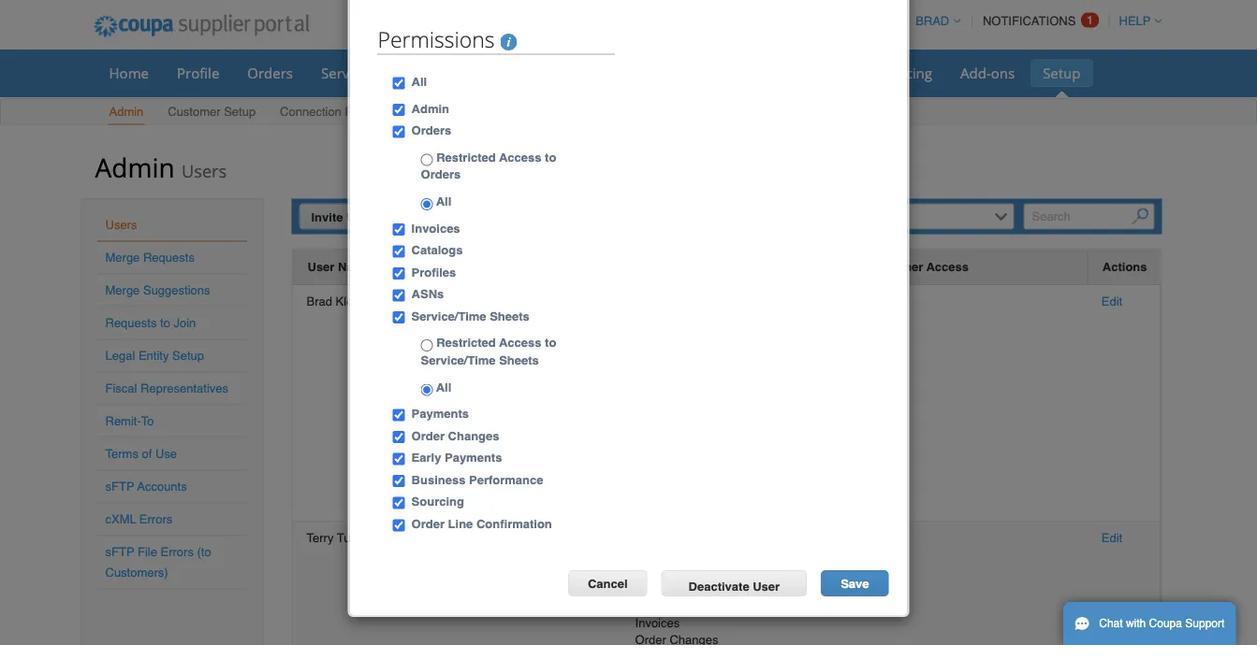 Task type: locate. For each thing, give the bounding box(es) containing it.
requests for merge requests
[[143, 251, 195, 265]]

1 vertical spatial requests
[[143, 251, 195, 265]]

edit link up chat
[[1102, 532, 1122, 546]]

customer inside button
[[866, 260, 923, 274]]

to for restricted access to service/time sheets
[[545, 336, 556, 350]]

1 horizontal spatial setup
[[224, 105, 256, 119]]

admin down admin link
[[95, 149, 175, 185]]

0 vertical spatial setup
[[1043, 63, 1081, 82]]

sftp file errors (to customers)
[[105, 546, 211, 580]]

admin users
[[95, 149, 227, 185]]

1 vertical spatial setup
[[224, 105, 256, 119]]

email button
[[401, 257, 433, 277]]

invoices
[[411, 221, 460, 235], [635, 617, 680, 631]]

performance inside business performance catalogs
[[688, 566, 758, 580]]

0 vertical spatial performance
[[469, 473, 543, 487]]

0 vertical spatial customer
[[168, 105, 221, 119]]

cxml errors link
[[105, 513, 172, 527]]

sftp for sftp file errors (to customers)
[[105, 546, 134, 560]]

0 vertical spatial errors
[[139, 513, 172, 527]]

save button
[[821, 571, 889, 597]]

all
[[411, 75, 427, 89], [433, 194, 451, 209], [433, 380, 451, 394]]

deactivate user link
[[661, 571, 807, 597]]

0 vertical spatial sourcing
[[875, 63, 932, 82]]

requests up 'legal' at the bottom left
[[105, 316, 157, 330]]

2 sftp from the top
[[105, 546, 134, 560]]

catalogs up profiles
[[411, 243, 463, 257]]

search image
[[1132, 208, 1148, 225]]

2 order from the top
[[411, 517, 445, 531]]

1 vertical spatial catalogs
[[635, 583, 683, 597]]

1 horizontal spatial business
[[635, 566, 684, 580]]

0 horizontal spatial performance
[[469, 473, 543, 487]]

1 horizontal spatial performance
[[688, 566, 758, 580]]

users link
[[105, 218, 137, 232]]

0 vertical spatial requests
[[345, 105, 396, 119]]

connection requests
[[280, 105, 396, 119]]

1 vertical spatial errors
[[161, 546, 194, 560]]

business right cancel
[[635, 566, 684, 580]]

1 horizontal spatial invoices
[[635, 617, 680, 631]]

edit link down search text box
[[1102, 294, 1122, 308]]

1 horizontal spatial customer
[[866, 260, 923, 274]]

sourcing link
[[863, 59, 944, 87]]

business performance
[[411, 473, 543, 487]]

merge for merge requests
[[105, 251, 140, 265]]

2 vertical spatial setup
[[172, 349, 204, 363]]

sourcing left add- at the top right
[[875, 63, 932, 82]]

None checkbox
[[393, 77, 405, 89], [393, 312, 405, 324], [393, 454, 405, 466], [393, 476, 405, 488], [393, 77, 405, 89], [393, 312, 405, 324], [393, 454, 405, 466], [393, 476, 405, 488]]

sheets down klobrad84@gmail.com link
[[499, 354, 539, 368]]

requests
[[345, 105, 396, 119], [143, 251, 195, 265], [105, 316, 157, 330]]

requests up suggestions
[[143, 251, 195, 265]]

1 horizontal spatial catalogs
[[635, 583, 683, 597]]

None radio
[[421, 154, 433, 166], [421, 198, 433, 210], [421, 154, 433, 166], [421, 198, 433, 210]]

user right invite
[[346, 210, 373, 224]]

to inside restricted access to service/time sheets
[[545, 336, 556, 350]]

0 horizontal spatial customer
[[168, 105, 221, 119]]

edit link
[[1102, 294, 1122, 308], [1102, 532, 1122, 546]]

order up early
[[411, 429, 445, 443]]

1 sftp from the top
[[105, 480, 134, 494]]

user name
[[307, 260, 371, 274]]

info image
[[500, 34, 517, 50]]

catalogs right cancel
[[635, 583, 683, 597]]

2 vertical spatial user
[[753, 580, 780, 594]]

1 vertical spatial all
[[433, 194, 451, 209]]

0 vertical spatial restricted
[[436, 150, 496, 164]]

1 vertical spatial access
[[926, 260, 969, 274]]

0 vertical spatial payments
[[411, 407, 469, 421]]

service/time sheets down klobrad84@gmail.com link
[[411, 309, 530, 324]]

requests inside "link"
[[345, 105, 396, 119]]

1 vertical spatial customer
[[866, 260, 923, 274]]

0 horizontal spatial user
[[307, 260, 335, 274]]

access inside customer access button
[[926, 260, 969, 274]]

1 horizontal spatial user
[[346, 210, 373, 224]]

sourcing up line at bottom left
[[411, 495, 464, 509]]

klo
[[336, 294, 353, 308]]

invoices down business performance catalogs
[[635, 617, 680, 631]]

2 vertical spatial all
[[433, 380, 451, 394]]

0 vertical spatial merge
[[105, 251, 140, 265]]

customer for customer setup
[[168, 105, 221, 119]]

catalogs inside business performance catalogs
[[635, 583, 683, 597]]

2 merge from the top
[[105, 284, 140, 298]]

user inside button
[[307, 260, 335, 274]]

edit link for terryturtle85@gmail.com
[[1102, 532, 1122, 546]]

None checkbox
[[393, 104, 405, 116], [393, 126, 405, 138], [393, 224, 405, 236], [393, 246, 405, 258], [393, 268, 405, 280], [393, 290, 405, 302], [393, 409, 405, 422], [393, 431, 405, 444], [393, 498, 405, 510], [393, 520, 405, 532], [393, 104, 405, 116], [393, 126, 405, 138], [393, 224, 405, 236], [393, 246, 405, 258], [393, 268, 405, 280], [393, 290, 405, 302], [393, 409, 405, 422], [393, 431, 405, 444], [393, 498, 405, 510], [393, 520, 405, 532]]

0 vertical spatial business
[[411, 473, 466, 487]]

business down early
[[411, 473, 466, 487]]

1 vertical spatial edit
[[1102, 532, 1122, 546]]

sftp up customers)
[[105, 546, 134, 560]]

merge down merge requests link
[[105, 284, 140, 298]]

1 horizontal spatial users
[[182, 159, 227, 183]]

1 vertical spatial invoices
[[635, 617, 680, 631]]

0 vertical spatial sftp
[[105, 480, 134, 494]]

1 vertical spatial service/time
[[411, 309, 486, 324]]

sheets inside restricted access to service/time sheets
[[499, 354, 539, 368]]

sheets
[[409, 63, 452, 82], [490, 309, 530, 324], [499, 354, 539, 368]]

terry
[[307, 532, 334, 546]]

cancel
[[588, 577, 628, 591]]

user for invite user
[[346, 210, 373, 224]]

sheets up restricted access to service/time sheets
[[490, 309, 530, 324]]

invite user
[[311, 210, 373, 224]]

1 horizontal spatial sourcing
[[875, 63, 932, 82]]

user left name
[[307, 260, 335, 274]]

0 vertical spatial edit link
[[1102, 294, 1122, 308]]

1 vertical spatial merge
[[105, 284, 140, 298]]

None radio
[[421, 340, 433, 352], [421, 384, 433, 396], [421, 340, 433, 352], [421, 384, 433, 396]]

to inside restricted access to orders
[[545, 150, 556, 164]]

service/time
[[321, 63, 405, 82], [411, 309, 486, 324], [421, 354, 496, 368]]

terry turtle
[[307, 532, 367, 546]]

confirmation
[[476, 517, 552, 531]]

0 vertical spatial all
[[411, 75, 427, 89]]

customer access button
[[866, 257, 969, 277]]

orders inside restricted access to orders
[[421, 168, 461, 182]]

1 vertical spatial orders
[[411, 124, 451, 138]]

restricted
[[436, 150, 496, 164], [436, 336, 496, 350]]

orders
[[247, 63, 293, 82], [411, 124, 451, 138], [421, 168, 461, 182]]

1 vertical spatial sourcing
[[411, 495, 464, 509]]

service/time sheets link
[[309, 59, 464, 87]]

1 edit from the top
[[1102, 294, 1122, 308]]

payments
[[411, 407, 469, 421], [445, 451, 502, 465]]

deactivate
[[689, 580, 749, 594]]

users up merge requests link
[[105, 218, 137, 232]]

business inside business performance catalogs
[[635, 566, 684, 580]]

0 vertical spatial edit
[[1102, 294, 1122, 308]]

2 horizontal spatial setup
[[1043, 63, 1081, 82]]

2 edit from the top
[[1102, 532, 1122, 546]]

0 vertical spatial user
[[346, 210, 373, 224]]

2 edit link from the top
[[1102, 532, 1122, 546]]

access for restricted access to orders
[[499, 150, 541, 164]]

performance for business performance
[[469, 473, 543, 487]]

1 vertical spatial service/time sheets
[[411, 309, 530, 324]]

access inside restricted access to service/time sheets
[[499, 336, 541, 350]]

2 restricted from the top
[[436, 336, 496, 350]]

cxml errors
[[105, 513, 172, 527]]

terryturtle85@gmail.com link
[[400, 532, 533, 546]]

errors down "accounts"
[[139, 513, 172, 527]]

catalogs
[[411, 243, 463, 257], [635, 583, 683, 597]]

1 vertical spatial business
[[635, 566, 684, 580]]

2 vertical spatial sheets
[[499, 354, 539, 368]]

merge down users link
[[105, 251, 140, 265]]

2 horizontal spatial user
[[753, 580, 780, 594]]

setup
[[1043, 63, 1081, 82], [224, 105, 256, 119], [172, 349, 204, 363]]

customer
[[168, 105, 221, 119], [866, 260, 923, 274]]

business
[[411, 473, 466, 487], [635, 566, 684, 580]]

service/time sheets
[[321, 63, 452, 82], [411, 309, 530, 324]]

ons
[[991, 63, 1015, 82]]

2 vertical spatial requests
[[105, 316, 157, 330]]

1 vertical spatial sheets
[[490, 309, 530, 324]]

payments down changes
[[445, 451, 502, 465]]

0 vertical spatial users
[[182, 159, 227, 183]]

1 vertical spatial restricted
[[436, 336, 496, 350]]

fiscal
[[105, 382, 137, 396]]

1 vertical spatial user
[[307, 260, 335, 274]]

order line confirmation
[[411, 517, 552, 531]]

2 vertical spatial service/time
[[421, 354, 496, 368]]

users
[[182, 159, 227, 183], [105, 218, 137, 232]]

home
[[109, 63, 149, 82]]

payments up order changes
[[411, 407, 469, 421]]

user
[[346, 210, 373, 224], [307, 260, 335, 274], [753, 580, 780, 594]]

1 vertical spatial sftp
[[105, 546, 134, 560]]

sftp inside 'sftp file errors (to customers)'
[[105, 546, 134, 560]]

legal entity setup link
[[105, 349, 204, 363]]

access inside restricted access to orders
[[499, 150, 541, 164]]

errors
[[139, 513, 172, 527], [161, 546, 194, 560]]

edit
[[1102, 294, 1122, 308], [1102, 532, 1122, 546]]

requests down service/time sheets link
[[345, 105, 396, 119]]

1 order from the top
[[411, 429, 445, 443]]

access for restricted access to service/time sheets
[[499, 336, 541, 350]]

support
[[1185, 618, 1225, 631]]

merge requests
[[105, 251, 195, 265]]

terms of use link
[[105, 447, 177, 461]]

service/time sheets down permissions
[[321, 63, 452, 82]]

2 vertical spatial access
[[499, 336, 541, 350]]

accounts
[[137, 480, 187, 494]]

sheets down permissions
[[409, 63, 452, 82]]

setup down orders link at left
[[224, 105, 256, 119]]

business for business performance catalogs
[[635, 566, 684, 580]]

edit down search text box
[[1102, 294, 1122, 308]]

1 vertical spatial order
[[411, 517, 445, 531]]

sftp up cxml
[[105, 480, 134, 494]]

0 horizontal spatial catalogs
[[411, 243, 463, 257]]

1 vertical spatial performance
[[688, 566, 758, 580]]

1 vertical spatial users
[[105, 218, 137, 232]]

1 vertical spatial edit link
[[1102, 532, 1122, 546]]

requests to join link
[[105, 316, 196, 330]]

0 vertical spatial order
[[411, 429, 445, 443]]

restricted for orders
[[436, 150, 496, 164]]

errors left the "(to"
[[161, 546, 194, 560]]

all down permissions
[[411, 75, 427, 89]]

cxml
[[105, 513, 136, 527]]

0 vertical spatial invoices
[[411, 221, 460, 235]]

0 vertical spatial access
[[499, 150, 541, 164]]

chat
[[1099, 618, 1123, 631]]

2 vertical spatial to
[[545, 336, 556, 350]]

0 vertical spatial to
[[545, 150, 556, 164]]

invoices up the email
[[411, 221, 460, 235]]

performance
[[469, 473, 543, 487], [688, 566, 758, 580]]

setup right ons
[[1043, 63, 1081, 82]]

restricted inside restricted access to orders
[[436, 150, 496, 164]]

all down restricted access to orders
[[433, 194, 451, 209]]

edit up chat
[[1102, 532, 1122, 546]]

1 edit link from the top
[[1102, 294, 1122, 308]]

1 vertical spatial to
[[160, 316, 170, 330]]

setup down join
[[172, 349, 204, 363]]

restricted inside restricted access to service/time sheets
[[436, 336, 496, 350]]

2 vertical spatial orders
[[421, 168, 461, 182]]

order left line at bottom left
[[411, 517, 445, 531]]

1 restricted from the top
[[436, 150, 496, 164]]

users down customer setup link
[[182, 159, 227, 183]]

asns
[[411, 287, 444, 301]]

user right deactivate
[[753, 580, 780, 594]]

permissions
[[378, 25, 500, 54]]

all up order changes
[[433, 380, 451, 394]]

user name button
[[307, 257, 371, 277]]

users inside admin users
[[182, 159, 227, 183]]

1 merge from the top
[[105, 251, 140, 265]]

0 horizontal spatial business
[[411, 473, 466, 487]]

to
[[545, 150, 556, 164], [160, 316, 170, 330], [545, 336, 556, 350]]

brad klo
[[307, 294, 353, 308]]

admin link
[[108, 101, 144, 125]]

user for deactivate user
[[753, 580, 780, 594]]



Task type: vqa. For each thing, say whether or not it's contained in the screenshot.
Profiles
yes



Task type: describe. For each thing, give the bounding box(es) containing it.
fiscal representatives link
[[105, 382, 228, 396]]

customer access
[[866, 260, 969, 274]]

legal entity setup
[[105, 349, 204, 363]]

all for restricted access to orders
[[433, 194, 451, 209]]

0 horizontal spatial users
[[105, 218, 137, 232]]

restricted access to service/time sheets
[[421, 336, 556, 368]]

0 vertical spatial service/time
[[321, 63, 405, 82]]

profiles
[[411, 265, 456, 279]]

restricted access to orders
[[421, 150, 556, 182]]

turtle
[[337, 532, 367, 546]]

chat with coupa support button
[[1063, 603, 1236, 646]]

join
[[174, 316, 196, 330]]

klobrad84@gmail.com link
[[400, 294, 521, 308]]

file
[[138, 546, 157, 560]]

home link
[[97, 59, 161, 87]]

chat with coupa support
[[1099, 618, 1225, 631]]

add-ons
[[960, 63, 1015, 82]]

remit-to link
[[105, 415, 154, 429]]

order changes
[[411, 429, 499, 443]]

klobrad84@gmail.com
[[400, 294, 521, 308]]

connection requests link
[[279, 101, 397, 125]]

requests to join
[[105, 316, 196, 330]]

errors inside 'sftp file errors (to customers)'
[[161, 546, 194, 560]]

orders link
[[235, 59, 305, 87]]

use
[[155, 447, 177, 461]]

edit for terryturtle85@gmail.com
[[1102, 532, 1122, 546]]

merge requests link
[[105, 251, 195, 265]]

sftp for sftp accounts
[[105, 480, 134, 494]]

profile link
[[165, 59, 231, 87]]

suggestions
[[143, 284, 210, 298]]

cancel button
[[568, 571, 647, 597]]

0 vertical spatial service/time sheets
[[321, 63, 452, 82]]

order for order line confirmation
[[411, 517, 445, 531]]

email
[[401, 260, 433, 274]]

setup link
[[1031, 59, 1093, 87]]

line
[[448, 517, 473, 531]]

add-
[[960, 63, 991, 82]]

terms of use
[[105, 447, 177, 461]]

customer setup link
[[167, 101, 257, 125]]

invite
[[311, 210, 343, 224]]

merge suggestions link
[[105, 284, 210, 298]]

remit-
[[105, 415, 141, 429]]

name
[[338, 260, 371, 274]]

0 vertical spatial orders
[[247, 63, 293, 82]]

changes
[[448, 429, 499, 443]]

with
[[1126, 618, 1146, 631]]

sftp accounts link
[[105, 480, 187, 494]]

0 horizontal spatial setup
[[172, 349, 204, 363]]

invite user link
[[299, 204, 386, 230]]

0 vertical spatial catalogs
[[411, 243, 463, 257]]

0 horizontal spatial invoices
[[411, 221, 460, 235]]

Search text field
[[1024, 204, 1155, 230]]

performance for business performance catalogs
[[688, 566, 758, 580]]

early payments
[[411, 451, 502, 465]]

representatives
[[140, 382, 228, 396]]

merge for merge suggestions
[[105, 284, 140, 298]]

early
[[411, 451, 441, 465]]

of
[[142, 447, 152, 461]]

legal
[[105, 349, 135, 363]]

0 horizontal spatial sourcing
[[411, 495, 464, 509]]

save
[[841, 577, 869, 591]]

sftp accounts
[[105, 480, 187, 494]]

edit for klobrad84@gmail.com
[[1102, 294, 1122, 308]]

coupa supplier portal image
[[81, 3, 322, 50]]

business for business performance
[[411, 473, 466, 487]]

customer for customer access
[[866, 260, 923, 274]]

admin down home link
[[109, 105, 144, 119]]

restricted for service/time
[[436, 336, 496, 350]]

sftp file errors (to customers) link
[[105, 546, 211, 580]]

terms
[[105, 447, 138, 461]]

all for restricted access to service/time sheets
[[433, 380, 451, 394]]

order for order changes
[[411, 429, 445, 443]]

1 vertical spatial payments
[[445, 451, 502, 465]]

business performance catalogs
[[635, 566, 758, 597]]

service/time inside restricted access to service/time sheets
[[421, 354, 496, 368]]

profile
[[177, 63, 219, 82]]

coupa
[[1149, 618, 1182, 631]]

entity
[[138, 349, 169, 363]]

admin down service/time sheets link
[[411, 102, 449, 116]]

access for customer access
[[926, 260, 969, 274]]

requests for connection requests
[[345, 105, 396, 119]]

to for restricted access to orders
[[545, 150, 556, 164]]

terryturtle85@gmail.com
[[400, 532, 533, 546]]

edit link for klobrad84@gmail.com
[[1102, 294, 1122, 308]]

(to
[[197, 546, 211, 560]]

add-ons link
[[948, 59, 1027, 87]]

customers)
[[105, 566, 168, 580]]

brad
[[307, 294, 332, 308]]

merge suggestions
[[105, 284, 210, 298]]

connection
[[280, 105, 341, 119]]

fiscal representatives
[[105, 382, 228, 396]]

0 vertical spatial sheets
[[409, 63, 452, 82]]

to
[[141, 415, 154, 429]]

customer setup
[[168, 105, 256, 119]]

remit-to
[[105, 415, 154, 429]]



